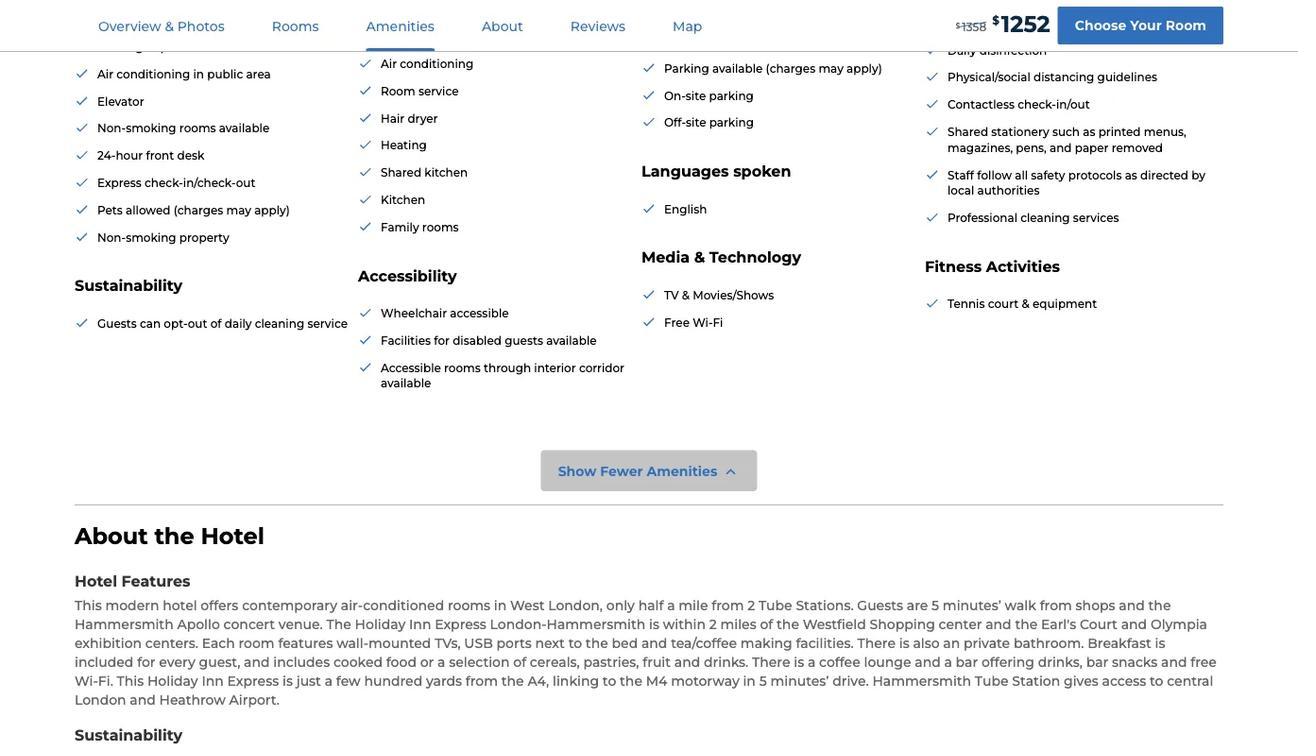 Task type: vqa. For each thing, say whether or not it's contained in the screenshot.
the rightmost About
yes



Task type: locate. For each thing, give the bounding box(es) containing it.
1 horizontal spatial of
[[513, 654, 526, 670]]

1 vertical spatial 5
[[759, 673, 767, 689]]

0 vertical spatial cleaning
[[1021, 211, 1070, 225]]

parking for off-site parking
[[709, 116, 754, 130]]

hammersmith down the modern
[[75, 616, 174, 632]]

& right media
[[694, 248, 705, 267]]

tube up making
[[759, 598, 792, 614]]

heating down the overview
[[97, 40, 143, 54]]

2 horizontal spatial from
[[1040, 598, 1072, 614]]

0 vertical spatial as
[[1083, 125, 1095, 139]]

apply) for pets allowed (charges may apply)
[[254, 203, 290, 217]]

1 horizontal spatial this
[[117, 673, 144, 689]]

1 horizontal spatial as
[[1125, 168, 1137, 182]]

walk
[[1005, 598, 1036, 614]]

tennis court & equipment
[[948, 297, 1097, 311]]

authorities
[[977, 184, 1040, 198]]

1 non- from the top
[[97, 122, 126, 135]]

bar down an
[[956, 654, 978, 670]]

non-smoking rooms available
[[97, 122, 270, 135]]

and up central
[[1161, 654, 1187, 670]]

parking for on-site parking
[[709, 89, 754, 102]]

0 vertical spatial inn
[[409, 616, 431, 632]]

cleaning right daily
[[255, 317, 304, 330]]

shops
[[1076, 598, 1115, 614]]

air up elevator
[[97, 67, 113, 81]]

2 non- from the top
[[97, 230, 126, 244]]

follow
[[977, 168, 1012, 182]]

wi- inside hotel features this modern hotel offers contemporary air-conditioned rooms in west london, only half a mile from 2 tube stations. guests are 5 minutes' walk from shops and the hammersmith apollo concert venue. the holiday inn express london-hammersmith is within 2 miles of the westfield shopping center and the earl's court and olympia exhibition centers. each room features wall-mounted tvs, usb ports next to the bed and tea/coffee making facilities. there is also an private bathroom. breakfast is included for every guest, and includes cooked food or a selection of cereals, pastries, fruit and drinks. there is a coffee lounge and a bar offering drinks, bar snacks and free wi-fi. this holiday inn express is just a few hundred yards from the a4, linking to the m4 motorway in 5 minutes' drive. hammersmith tube station gives access to central london and heathrow airport.
[[75, 673, 98, 689]]

dryer
[[408, 111, 438, 125]]

in down 'drinks.'
[[743, 673, 756, 689]]

express up airport.
[[227, 673, 279, 689]]

a left few
[[325, 673, 333, 689]]

gives
[[1064, 673, 1099, 689]]

express check-in/check-out
[[97, 176, 255, 190]]

the
[[154, 522, 194, 550], [1148, 598, 1171, 614], [777, 616, 799, 632], [1015, 616, 1038, 632], [586, 635, 608, 651], [501, 673, 524, 689], [620, 673, 642, 689]]

0 horizontal spatial apply)
[[254, 203, 290, 217]]

out for in/check-
[[236, 176, 255, 190]]

conditioning down heating in public area
[[116, 67, 190, 81]]

in right barriers
[[1162, 0, 1173, 14]]

1 horizontal spatial out
[[236, 176, 255, 190]]

& up heating in public area
[[165, 18, 174, 34]]

hotel up offers
[[201, 522, 265, 550]]

available
[[490, 3, 540, 16], [712, 34, 763, 48], [712, 62, 763, 75], [219, 122, 270, 135], [546, 334, 597, 347], [381, 377, 431, 390]]

2 smoking from the top
[[126, 230, 176, 244]]

and down such
[[1050, 141, 1072, 155]]

2 parking from the top
[[709, 116, 754, 130]]

0 horizontal spatial as
[[1083, 125, 1095, 139]]

within
[[663, 616, 706, 632]]

1 horizontal spatial amenities
[[647, 463, 717, 479]]

mounted
[[368, 635, 431, 651]]

0 horizontal spatial may
[[226, 203, 251, 217]]

minutes' down coffee
[[770, 673, 829, 689]]

express up pets
[[97, 176, 142, 190]]

cleaning down safety
[[1021, 211, 1070, 225]]

through
[[484, 361, 531, 374]]

1 vertical spatial wi-
[[75, 673, 98, 689]]

1 horizontal spatial check-
[[1018, 98, 1056, 111]]

guests left can
[[97, 317, 137, 330]]

daily
[[948, 43, 976, 57]]

0 horizontal spatial about
[[75, 522, 148, 550]]

express up tvs, at the left of page
[[435, 616, 486, 632]]

pastries,
[[583, 654, 639, 670]]

access
[[1102, 673, 1146, 689]]

0 vertical spatial guests
[[97, 317, 137, 330]]

0 vertical spatial holiday
[[355, 616, 406, 632]]

$ right "1358"
[[992, 13, 999, 27]]

there up lounge
[[857, 635, 896, 651]]

from down selection
[[466, 673, 498, 689]]

hundred
[[364, 673, 422, 689]]

0 horizontal spatial out
[[188, 317, 207, 330]]

0 vertical spatial this
[[75, 598, 102, 614]]

as inside staff follow all safety protocols as directed by local authorities
[[1125, 168, 1137, 182]]

1 vertical spatial service
[[418, 84, 459, 98]]

1 horizontal spatial heating
[[381, 139, 427, 152]]

2 vertical spatial of
[[513, 654, 526, 670]]

and down also
[[915, 654, 941, 670]]

check- down front
[[145, 176, 183, 190]]

1 vertical spatial room
[[381, 84, 415, 98]]

0 vertical spatial tube
[[759, 598, 792, 614]]

inn down guest,
[[202, 673, 224, 689]]

and right shops
[[1119, 598, 1145, 614]]

0 horizontal spatial of
[[210, 317, 222, 330]]

overview
[[98, 18, 161, 34]]

1 horizontal spatial for
[[434, 334, 450, 347]]

2 vertical spatial express
[[227, 673, 279, 689]]

0 vertical spatial for
[[434, 334, 450, 347]]

1 vertical spatial parking
[[709, 116, 754, 130]]

to down snacks
[[1150, 673, 1163, 689]]

check- for in/out
[[1018, 98, 1056, 111]]

1 horizontal spatial or
[[1051, 0, 1062, 14]]

1 horizontal spatial holiday
[[355, 616, 406, 632]]

fitness
[[925, 257, 982, 276]]

fruit
[[643, 654, 671, 670]]

from up miles
[[712, 598, 744, 614]]

conditioned
[[363, 598, 444, 614]]

minutes' up center
[[943, 598, 1001, 614]]

non-
[[97, 122, 126, 135], [97, 230, 126, 244]]

heating for heating
[[381, 139, 427, 152]]

room
[[1165, 17, 1206, 34], [381, 84, 415, 98]]

as
[[1083, 125, 1095, 139], [1125, 168, 1137, 182]]

0 horizontal spatial minutes'
[[770, 673, 829, 689]]

1 vertical spatial this
[[117, 673, 144, 689]]

court
[[1080, 616, 1118, 632]]

0 vertical spatial service
[[690, 7, 730, 21]]

1 vertical spatial or
[[420, 654, 434, 670]]

disabled
[[453, 334, 502, 347]]

smoking for property
[[126, 230, 176, 244]]

in/out
[[1056, 98, 1090, 111]]

0 vertical spatial check-
[[1018, 98, 1056, 111]]

london,
[[548, 598, 603, 614]]

technology
[[709, 248, 801, 267]]

$ 1358 $ 1252
[[956, 10, 1050, 38]]

also
[[913, 635, 940, 651]]

0 vertical spatial about
[[482, 18, 523, 34]]

0 vertical spatial public
[[160, 40, 196, 54]]

for left every
[[137, 654, 156, 670]]

0 vertical spatial there
[[857, 635, 896, 651]]

1 vertical spatial parking
[[664, 62, 709, 75]]

hammersmith down london,
[[547, 616, 646, 632]]

elevator
[[97, 94, 144, 108]]

facilities.
[[796, 635, 854, 651]]

the left m4
[[620, 673, 642, 689]]

shared inside shared stationery such as printed menus, magazines, pens, and paper removed
[[948, 125, 988, 139]]

non- up 24-
[[97, 122, 126, 135]]

parking up on-
[[664, 62, 709, 75]]

0 vertical spatial express
[[97, 176, 142, 190]]

and up private at right bottom
[[986, 616, 1011, 632]]

the
[[326, 616, 351, 632]]

0 horizontal spatial bar
[[956, 654, 978, 670]]

1 vertical spatial hotel
[[75, 572, 117, 591]]

available inside "accessible rooms through interior corridor available"
[[381, 377, 431, 390]]

& inside button
[[165, 18, 174, 34]]

heating for heating in public area
[[97, 40, 143, 54]]

holiday
[[355, 616, 406, 632], [147, 673, 198, 689]]

as up paper
[[1083, 125, 1095, 139]]

1 vertical spatial apply)
[[254, 203, 290, 217]]

shared up magazines,
[[948, 125, 988, 139]]

1 vertical spatial for
[[137, 654, 156, 670]]

0 vertical spatial or
[[1051, 0, 1062, 14]]

holiday up 'mounted'
[[355, 616, 406, 632]]

sustainability up can
[[75, 277, 182, 295]]

1 horizontal spatial public
[[207, 67, 243, 81]]

0 horizontal spatial service
[[307, 317, 348, 330]]

0 vertical spatial smoking
[[126, 122, 176, 135]]

shared
[[948, 125, 988, 139], [381, 166, 421, 179]]

1 parking from the top
[[664, 34, 709, 48]]

professional
[[948, 211, 1017, 225]]

2 parking from the top
[[664, 62, 709, 75]]

about inside button
[[482, 18, 523, 34]]

available down accessible
[[381, 377, 431, 390]]

1 horizontal spatial room
[[1165, 17, 1206, 34]]

2 horizontal spatial express
[[435, 616, 486, 632]]

1 vertical spatial (charges
[[174, 203, 223, 217]]

hotel
[[163, 598, 197, 614]]

24-hour front desk
[[97, 149, 204, 163]]

about for about the hotel
[[75, 522, 148, 550]]

of up making
[[760, 616, 773, 632]]

1 horizontal spatial minutes'
[[943, 598, 1001, 614]]

1 vertical spatial there
[[752, 654, 790, 670]]

is left just
[[282, 673, 293, 689]]

0 vertical spatial amenities
[[366, 18, 434, 34]]

westfield
[[803, 616, 866, 632]]

1 vertical spatial sustainability
[[75, 726, 182, 744]]

air down smoke
[[381, 57, 397, 71]]

mile
[[679, 598, 708, 614]]

site up off-site parking
[[686, 89, 706, 102]]

$ left "1358"
[[956, 21, 960, 30]]

to down pastries, on the bottom of page
[[603, 673, 616, 689]]

2 horizontal spatial to
[[1150, 673, 1163, 689]]

2 sustainability from the top
[[75, 726, 182, 744]]

motorway
[[671, 673, 739, 689]]

parking down map
[[664, 34, 709, 48]]

parking up off-site parking
[[709, 89, 754, 102]]

1 parking from the top
[[709, 89, 754, 102]]

tab list containing overview & photos
[[75, 0, 726, 51]]

available up parking available (charges may apply)
[[712, 34, 763, 48]]

guests can opt-out of daily cleaning service
[[97, 317, 348, 330]]

venue.
[[279, 616, 323, 632]]

wi- up the london
[[75, 673, 98, 689]]

2 up miles
[[747, 598, 755, 614]]

cleaning products available
[[381, 3, 540, 16]]

about down products
[[482, 18, 523, 34]]

1 vertical spatial inn
[[202, 673, 224, 689]]

there down making
[[752, 654, 790, 670]]

wi- right free
[[693, 315, 713, 329]]

area down 'photos' at the left
[[199, 40, 224, 54]]

bar up gives
[[1086, 654, 1108, 670]]

from up earl's
[[1040, 598, 1072, 614]]

shared for shared kitchen
[[381, 166, 421, 179]]

your
[[1130, 17, 1162, 34]]

rooms inside hotel features this modern hotel offers contemporary air-conditioned rooms in west london, only half a mile from 2 tube stations. guests are 5 minutes' walk from shops and the hammersmith apollo concert venue. the holiday inn express london-hammersmith is within 2 miles of the westfield shopping center and the earl's court and olympia exhibition centers. each room features wall-mounted tvs, usb ports next to the bed and tea/coffee making facilities. there is also an private bathroom. breakfast is included for every guest, and includes cooked food or a selection of cereals, pastries, fruit and drinks. there is a coffee lounge and a bar offering drinks, bar snacks and free wi-fi. this holiday inn express is just a few hundred yards from the a4, linking to the m4 motorway in 5 minutes' drive. hammersmith tube station gives access to central london and heathrow airport.
[[448, 598, 490, 614]]

tab list
[[75, 0, 726, 51]]

(charges for available
[[766, 62, 815, 75]]

0 vertical spatial shared
[[948, 125, 988, 139]]

service for taxi service
[[690, 7, 730, 21]]

ports
[[496, 635, 532, 651]]

front
[[146, 149, 174, 163]]

hotel up the modern
[[75, 572, 117, 591]]

choose
[[1075, 17, 1126, 34]]

local
[[948, 184, 974, 198]]

0 horizontal spatial for
[[137, 654, 156, 670]]

may
[[819, 62, 844, 75], [226, 203, 251, 217]]

accessible
[[450, 306, 509, 320]]

0 vertical spatial hotel
[[201, 522, 265, 550]]

hour
[[116, 149, 143, 163]]

0 horizontal spatial cleaning
[[255, 317, 304, 330]]

activities
[[986, 257, 1060, 276]]

0 vertical spatial non-
[[97, 122, 126, 135]]

service down air conditioning
[[418, 84, 459, 98]]

1 horizontal spatial air
[[381, 57, 397, 71]]

1 horizontal spatial (charges
[[766, 62, 815, 75]]

1 vertical spatial shared
[[381, 166, 421, 179]]

site down on-site parking
[[686, 116, 706, 130]]

1 vertical spatial guests
[[857, 598, 903, 614]]

non- down pets
[[97, 230, 126, 244]]

or right the screen
[[1051, 0, 1062, 14]]

1 vertical spatial out
[[188, 317, 207, 330]]

public down 'photos' at the left
[[207, 67, 243, 81]]

cleaning
[[381, 3, 432, 16]]

minutes'
[[943, 598, 1001, 614], [770, 673, 829, 689]]

0 horizontal spatial tube
[[759, 598, 792, 614]]

accessible
[[381, 361, 441, 374]]

this up exhibition
[[75, 598, 102, 614]]

heating
[[97, 40, 143, 54], [381, 139, 427, 152]]

pets allowed (charges may apply)
[[97, 203, 290, 217]]

& right tv at right top
[[682, 288, 690, 302]]

non- for non-smoking rooms available
[[97, 122, 126, 135]]

conditioning down alarms
[[400, 57, 474, 71]]

of down ports
[[513, 654, 526, 670]]

0 horizontal spatial there
[[752, 654, 790, 670]]

few
[[336, 673, 361, 689]]

tube down offering
[[975, 673, 1009, 689]]

smoke
[[381, 30, 421, 43]]

bar
[[956, 654, 978, 670], [1086, 654, 1108, 670]]

0 vertical spatial room
[[1165, 17, 1206, 34]]

air
[[381, 57, 397, 71], [97, 67, 113, 81]]

apply) for parking available (charges may apply)
[[847, 62, 882, 75]]

0 vertical spatial area
[[199, 40, 224, 54]]

facilities
[[381, 334, 431, 347]]

coffee
[[819, 654, 860, 670]]

smoking up 24-hour front desk
[[126, 122, 176, 135]]

air-
[[341, 598, 363, 614]]

public down overview & photos
[[160, 40, 196, 54]]

in/check-
[[183, 176, 236, 190]]

1 horizontal spatial tube
[[975, 673, 1009, 689]]

room up hair on the left top of the page
[[381, 84, 415, 98]]

or inside hotel features this modern hotel offers contemporary air-conditioned rooms in west london, only half a mile from 2 tube stations. guests are 5 minutes' walk from shops and the hammersmith apollo concert venue. the holiday inn express london-hammersmith is within 2 miles of the westfield shopping center and the earl's court and olympia exhibition centers. each room features wall-mounted tvs, usb ports next to the bed and tea/coffee making facilities. there is also an private bathroom. breakfast is included for every guest, and includes cooked food or a selection of cereals, pastries, fruit and drinks. there is a coffee lounge and a bar offering drinks, bar snacks and free wi-fi. this holiday inn express is just a few hundred yards from the a4, linking to the m4 motorway in 5 minutes' drive. hammersmith tube station gives access to central london and heathrow airport.
[[420, 654, 434, 670]]

wi-
[[693, 315, 713, 329], [75, 673, 98, 689]]

service up parking available
[[690, 7, 730, 21]]

(charges for allowed
[[174, 203, 223, 217]]

is down shopping
[[899, 635, 909, 651]]

0 horizontal spatial public
[[160, 40, 196, 54]]

tv & movies/shows
[[664, 288, 774, 302]]

out up pets allowed (charges may apply)
[[236, 176, 255, 190]]

site for on-
[[686, 89, 706, 102]]

areas
[[1018, 16, 1049, 30]]

check-
[[1018, 98, 1056, 111], [145, 176, 183, 190]]

1 horizontal spatial bar
[[1086, 654, 1108, 670]]

1 horizontal spatial guests
[[857, 598, 903, 614]]

linking
[[553, 673, 599, 689]]

1 horizontal spatial about
[[482, 18, 523, 34]]

(charges
[[766, 62, 815, 75], [174, 203, 223, 217]]

1 vertical spatial about
[[75, 522, 148, 550]]

as down removed
[[1125, 168, 1137, 182]]

parking for parking available
[[664, 34, 709, 48]]

0 horizontal spatial inn
[[202, 673, 224, 689]]

to right next
[[568, 635, 582, 651]]

site
[[686, 89, 706, 102], [686, 116, 706, 130]]

about
[[482, 18, 523, 34], [75, 522, 148, 550]]

1 smoking from the top
[[126, 122, 176, 135]]

2 up tea/coffee
[[709, 616, 717, 632]]

service left wheelchair
[[307, 317, 348, 330]]

guests up shopping
[[857, 598, 903, 614]]

about the hotel
[[75, 522, 265, 550]]

0 vertical spatial out
[[236, 176, 255, 190]]

heating down hair dryer
[[381, 139, 427, 152]]

parking down on-site parking
[[709, 116, 754, 130]]

and up breakfast at right
[[1121, 616, 1147, 632]]

0 horizontal spatial or
[[420, 654, 434, 670]]

0 vertical spatial 2
[[747, 598, 755, 614]]

or up yards
[[420, 654, 434, 670]]

free
[[1191, 654, 1217, 670]]

room right your
[[1165, 17, 1206, 34]]

0 horizontal spatial $
[[956, 21, 960, 30]]

0 vertical spatial wi-
[[693, 315, 713, 329]]



Task type: describe. For each thing, give the bounding box(es) containing it.
appropriate
[[948, 16, 1015, 30]]

0 vertical spatial minutes'
[[943, 598, 1001, 614]]

tv
[[664, 288, 679, 302]]

1252
[[1001, 10, 1050, 38]]

property
[[179, 230, 229, 244]]

non- for non-smoking property
[[97, 230, 126, 244]]

available up interior
[[546, 334, 597, 347]]

1 horizontal spatial area
[[246, 67, 271, 81]]

1 vertical spatial cleaning
[[255, 317, 304, 330]]

all
[[1015, 168, 1028, 182]]

24-
[[97, 149, 116, 163]]

1 vertical spatial amenities
[[647, 463, 717, 479]]

safety
[[1031, 168, 1065, 182]]

1 vertical spatial public
[[207, 67, 243, 81]]

interior
[[534, 361, 576, 374]]

off-
[[664, 116, 686, 130]]

choose your room button
[[1058, 7, 1223, 44]]

and down room
[[244, 654, 270, 670]]

room service
[[381, 84, 459, 98]]

1 horizontal spatial from
[[712, 598, 744, 614]]

is down "olympia" at the right of page
[[1155, 635, 1165, 651]]

fi
[[713, 315, 723, 329]]

tvs,
[[435, 635, 461, 651]]

can
[[140, 317, 161, 330]]

1 horizontal spatial there
[[857, 635, 896, 651]]

tea/coffee
[[671, 635, 737, 651]]

smoke alarms
[[381, 30, 463, 43]]

included
[[75, 654, 134, 670]]

the up "olympia" at the right of page
[[1148, 598, 1171, 614]]

english
[[664, 202, 707, 216]]

1 horizontal spatial 5
[[932, 598, 939, 614]]

2 horizontal spatial hammersmith
[[872, 673, 971, 689]]

1 vertical spatial express
[[435, 616, 486, 632]]

free
[[664, 315, 690, 329]]

and up the fruit
[[641, 635, 667, 651]]

0 horizontal spatial holiday
[[147, 673, 198, 689]]

0 horizontal spatial 5
[[759, 673, 767, 689]]

& for media
[[694, 248, 705, 267]]

usb
[[464, 635, 493, 651]]

site for off-
[[686, 116, 706, 130]]

or inside protective screen or physical barriers in appropriate areas
[[1051, 0, 1062, 14]]

conditioning for air conditioning
[[400, 57, 474, 71]]

is down half
[[649, 616, 659, 632]]

cereals,
[[530, 654, 580, 670]]

0 horizontal spatial amenities
[[366, 18, 434, 34]]

pens,
[[1016, 141, 1047, 155]]

map
[[673, 18, 702, 34]]

shared stationery such as printed menus, magazines, pens, and paper removed
[[948, 125, 1186, 155]]

overview & photos
[[98, 18, 225, 34]]

0 horizontal spatial guests
[[97, 317, 137, 330]]

is down facilities.
[[794, 654, 804, 670]]

1 horizontal spatial $
[[992, 13, 999, 27]]

rooms button
[[249, 1, 342, 51]]

reviews button
[[548, 1, 648, 51]]

menus,
[[1144, 125, 1186, 139]]

hair
[[381, 111, 405, 125]]

& for tv
[[682, 288, 690, 302]]

centers.
[[145, 635, 198, 651]]

2 bar from the left
[[1086, 654, 1108, 670]]

parking for parking available (charges may apply)
[[664, 62, 709, 75]]

cooked
[[333, 654, 383, 670]]

on-site parking
[[664, 89, 754, 102]]

0 horizontal spatial from
[[466, 673, 498, 689]]

next
[[535, 635, 565, 651]]

shared kitchen
[[381, 166, 468, 179]]

0 horizontal spatial express
[[97, 176, 142, 190]]

0 horizontal spatial this
[[75, 598, 102, 614]]

center
[[939, 616, 982, 632]]

shared for shared stationery such as printed menus, magazines, pens, and paper removed
[[948, 125, 988, 139]]

parking available (charges may apply)
[[664, 62, 882, 75]]

the down walk
[[1015, 616, 1038, 632]]

2 horizontal spatial of
[[760, 616, 773, 632]]

every
[[159, 654, 195, 670]]

conditioning for air conditioning in public area
[[116, 67, 190, 81]]

drinks,
[[1038, 654, 1083, 670]]

languages
[[641, 162, 729, 180]]

are
[[907, 598, 928, 614]]

air for air conditioning in public area
[[97, 67, 113, 81]]

media & technology
[[641, 248, 801, 267]]

protective screen or physical barriers in appropriate areas
[[948, 0, 1173, 30]]

guests
[[505, 334, 543, 347]]

products
[[435, 3, 487, 16]]

includes
[[273, 654, 330, 670]]

the up pastries, on the bottom of page
[[586, 635, 608, 651]]

professional cleaning services
[[948, 211, 1119, 225]]

rooms right family
[[422, 220, 459, 234]]

alarms
[[424, 30, 463, 43]]

court
[[988, 297, 1019, 311]]

west
[[510, 598, 545, 614]]

desk
[[177, 149, 204, 163]]

for inside hotel features this modern hotel offers contemporary air-conditioned rooms in west london, only half a mile from 2 tube stations. guests are 5 minutes' walk from shops and the hammersmith apollo concert venue. the holiday inn express london-hammersmith is within 2 miles of the westfield shopping center and the earl's court and olympia exhibition centers. each room features wall-mounted tvs, usb ports next to the bed and tea/coffee making facilities. there is also an private bathroom. breakfast is included for every guest, and includes cooked food or a selection of cereals, pastries, fruit and drinks. there is a coffee lounge and a bar offering drinks, bar snacks and free wi-fi. this holiday inn express is just a few hundred yards from the a4, linking to the m4 motorway in 5 minutes' drive. hammersmith tube station gives access to central london and heathrow airport.
[[137, 654, 156, 670]]

spoken
[[733, 162, 791, 180]]

1 vertical spatial tube
[[975, 673, 1009, 689]]

guests inside hotel features this modern hotel offers contemporary air-conditioned rooms in west london, only half a mile from 2 tube stations. guests are 5 minutes' walk from shops and the hammersmith apollo concert venue. the holiday inn express london-hammersmith is within 2 miles of the westfield shopping center and the earl's court and olympia exhibition centers. each room features wall-mounted tvs, usb ports next to the bed and tea/coffee making facilities. there is also an private bathroom. breakfast is included for every guest, and includes cooked food or a selection of cereals, pastries, fruit and drinks. there is a coffee lounge and a bar offering drinks, bar snacks and free wi-fi. this holiday inn express is just a few hundred yards from the a4, linking to the m4 motorway in 5 minutes' drive. hammersmith tube station gives access to central london and heathrow airport.
[[857, 598, 903, 614]]

off-site parking
[[664, 116, 754, 130]]

yards
[[426, 673, 462, 689]]

out for opt-
[[188, 317, 207, 330]]

family rooms
[[381, 220, 459, 234]]

may for pets allowed (charges may apply)
[[226, 203, 251, 217]]

in inside protective screen or physical barriers in appropriate areas
[[1162, 0, 1173, 14]]

apollo
[[177, 616, 220, 632]]

& right the court
[[1022, 297, 1029, 311]]

1 horizontal spatial to
[[603, 673, 616, 689]]

london-
[[490, 616, 547, 632]]

air for air conditioning
[[381, 57, 397, 71]]

contactless
[[948, 98, 1015, 111]]

0 horizontal spatial area
[[199, 40, 224, 54]]

drinks.
[[704, 654, 748, 670]]

bathroom.
[[1014, 635, 1084, 651]]

room inside button
[[1165, 17, 1206, 34]]

0 horizontal spatial hammersmith
[[75, 616, 174, 632]]

about for about
[[482, 18, 523, 34]]

the up making
[[777, 616, 799, 632]]

available right products
[[490, 3, 540, 16]]

hotel inside hotel features this modern hotel offers contemporary air-conditioned rooms in west london, only half a mile from 2 tube stations. guests are 5 minutes' walk from shops and the hammersmith apollo concert venue. the holiday inn express london-hammersmith is within 2 miles of the westfield shopping center and the earl's court and olympia exhibition centers. each room features wall-mounted tvs, usb ports next to the bed and tea/coffee making facilities. there is also an private bathroom. breakfast is included for every guest, and includes cooked food or a selection of cereals, pastries, fruit and drinks. there is a coffee lounge and a bar offering drinks, bar snacks and free wi-fi. this holiday inn express is just a few hundred yards from the a4, linking to the m4 motorway in 5 minutes' drive. hammersmith tube station gives access to central london and heathrow airport.
[[75, 572, 117, 591]]

rooms inside "accessible rooms through interior corridor available"
[[444, 361, 481, 374]]

family
[[381, 220, 419, 234]]

smoking for rooms
[[126, 122, 176, 135]]

1 sustainability from the top
[[75, 277, 182, 295]]

and right the london
[[130, 692, 156, 708]]

barriers
[[1115, 0, 1159, 14]]

0 horizontal spatial to
[[568, 635, 582, 651]]

physical/social distancing guidelines
[[948, 71, 1157, 84]]

on-
[[664, 89, 686, 102]]

the up features
[[154, 522, 194, 550]]

in up the 'london-'
[[494, 598, 507, 614]]

just
[[296, 673, 321, 689]]

accessibility
[[358, 266, 457, 285]]

and down tea/coffee
[[674, 654, 700, 670]]

1 horizontal spatial 2
[[747, 598, 755, 614]]

paper
[[1075, 141, 1109, 155]]

1 horizontal spatial hotel
[[201, 522, 265, 550]]

may for parking available (charges may apply)
[[819, 62, 844, 75]]

bed
[[612, 635, 638, 651]]

and inside shared stationery such as printed menus, magazines, pens, and paper removed
[[1050, 141, 1072, 155]]

hotel features this modern hotel offers contemporary air-conditioned rooms in west london, only half a mile from 2 tube stations. guests are 5 minutes' walk from shops and the hammersmith apollo concert venue. the holiday inn express london-hammersmith is within 2 miles of the westfield shopping center and the earl's court and olympia exhibition centers. each room features wall-mounted tvs, usb ports next to the bed and tea/coffee making facilities. there is also an private bathroom. breakfast is included for every guest, and includes cooked food or a selection of cereals, pastries, fruit and drinks. there is a coffee lounge and a bar offering drinks, bar snacks and free wi-fi. this holiday inn express is just a few hundred yards from the a4, linking to the m4 motorway in 5 minutes' drive. hammersmith tube station gives access to central london and heathrow airport.
[[75, 572, 1217, 708]]

map button
[[650, 1, 725, 51]]

1 horizontal spatial hammersmith
[[547, 616, 646, 632]]

available down parking available
[[712, 62, 763, 75]]

1 bar from the left
[[956, 654, 978, 670]]

removed
[[1112, 141, 1163, 155]]

service for room service
[[418, 84, 459, 98]]

only
[[606, 598, 635, 614]]

air conditioning in public area
[[97, 67, 271, 81]]

1 horizontal spatial cleaning
[[1021, 211, 1070, 225]]

2 vertical spatial service
[[307, 317, 348, 330]]

selection
[[449, 654, 510, 670]]

daily disinfection
[[948, 43, 1047, 57]]

an
[[943, 635, 960, 651]]

a down facilities.
[[808, 654, 816, 670]]

0 horizontal spatial room
[[381, 84, 415, 98]]

earl's
[[1041, 616, 1076, 632]]

m4
[[646, 673, 667, 689]]

drive.
[[833, 673, 869, 689]]

as inside shared stationery such as printed menus, magazines, pens, and paper removed
[[1083, 125, 1095, 139]]

0 horizontal spatial 2
[[709, 616, 717, 632]]

central
[[1167, 673, 1213, 689]]

food
[[386, 654, 417, 670]]

& for overview
[[165, 18, 174, 34]]

rooms up 'desk' at the top of page
[[179, 122, 216, 135]]

exhibition
[[75, 635, 142, 651]]

1 vertical spatial minutes'
[[770, 673, 829, 689]]

contemporary
[[242, 598, 337, 614]]

fitness activities
[[925, 257, 1060, 276]]

a right half
[[667, 598, 675, 614]]

in down overview & photos
[[146, 40, 157, 54]]

such
[[1052, 125, 1080, 139]]

check- for in/check-
[[145, 176, 183, 190]]

features
[[278, 635, 333, 651]]

corridor
[[579, 361, 624, 374]]

available up in/check-
[[219, 122, 270, 135]]

overview & photos button
[[76, 1, 247, 51]]

offering
[[982, 654, 1034, 670]]

in down heating in public area
[[193, 67, 204, 81]]

show fewer amenities
[[558, 463, 717, 479]]

a up yards
[[438, 654, 445, 670]]

the left a4, in the bottom of the page
[[501, 673, 524, 689]]

a down an
[[944, 654, 952, 670]]



